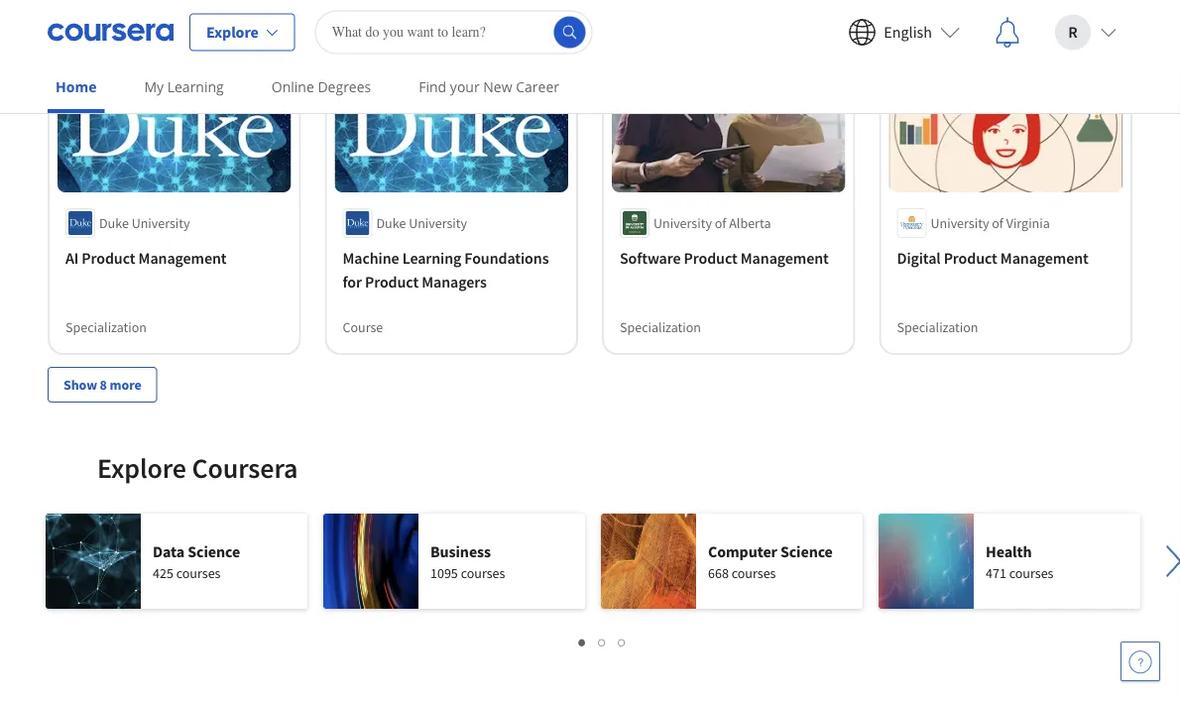 Task type: vqa. For each thing, say whether or not it's contained in the screenshot.


Task type: describe. For each thing, give the bounding box(es) containing it.
business 1095 courses
[[430, 541, 505, 582]]

find your new career
[[419, 77, 559, 96]]

advance
[[48, 4, 145, 39]]

find your new career link
[[411, 64, 567, 109]]

product inside machine learning foundations for product managers
[[365, 272, 419, 291]]

data science 425 courses
[[153, 541, 240, 582]]

science for computer science
[[780, 541, 833, 561]]

coursera
[[192, 451, 298, 485]]

advance your product manager career
[[48, 4, 485, 39]]

data
[[153, 541, 185, 561]]

machine learning foundations for product managers link
[[343, 246, 560, 293]]

science for data science
[[188, 541, 240, 561]]

online degrees
[[271, 77, 371, 96]]

ai product management link
[[65, 246, 283, 270]]

machine
[[343, 248, 399, 268]]

career inside "element"
[[410, 4, 485, 39]]

duke university for learning
[[376, 214, 467, 232]]

computer
[[708, 541, 777, 561]]

learning for machine
[[402, 248, 461, 268]]

software product management
[[620, 248, 829, 268]]

management for software product management
[[741, 248, 829, 268]]

1 vertical spatial career
[[516, 77, 559, 96]]

product for digital product management
[[944, 248, 998, 268]]

3 university from the left
[[654, 214, 712, 232]]

1095
[[430, 564, 458, 582]]

software
[[620, 248, 681, 268]]

alberta
[[729, 214, 771, 232]]

product for ai product management
[[82, 248, 135, 268]]

explore coursera
[[97, 451, 298, 485]]

r button
[[1039, 0, 1133, 64]]

learn a new skill in 2 hours collection element
[[48, 671, 1133, 701]]

management for digital product management
[[1001, 248, 1089, 268]]

management for ai product management
[[138, 248, 227, 268]]

data science image
[[46, 514, 141, 609]]

8
[[100, 376, 107, 394]]

digital
[[897, 248, 941, 268]]

business image
[[323, 514, 419, 609]]

of for software
[[715, 214, 726, 232]]

specialization for ai
[[65, 318, 147, 336]]

online degrees link
[[264, 64, 379, 109]]

duke for product
[[99, 214, 129, 232]]

advance your product manager career collection element
[[36, 0, 1145, 434]]

668
[[708, 564, 729, 582]]

help center image
[[1129, 650, 1152, 673]]

2 university from the left
[[409, 214, 467, 232]]

online
[[271, 77, 314, 96]]

course
[[343, 318, 383, 336]]

product up online
[[207, 4, 299, 39]]

digital product management link
[[897, 246, 1115, 270]]



Task type: locate. For each thing, give the bounding box(es) containing it.
show 8 more
[[63, 376, 141, 394]]

managers
[[422, 272, 487, 291]]

1 science from the left
[[188, 541, 240, 561]]

health
[[986, 541, 1032, 561]]

duke university up machine learning foundations for product managers
[[376, 214, 467, 232]]

1 horizontal spatial science
[[780, 541, 833, 561]]

0 horizontal spatial career
[[410, 4, 485, 39]]

courses inside health 471 courses
[[1009, 564, 1054, 582]]

0 horizontal spatial management
[[138, 248, 227, 268]]

university
[[132, 214, 190, 232], [409, 214, 467, 232], [654, 214, 712, 232], [931, 214, 989, 232]]

explore for explore
[[206, 22, 259, 42]]

1 horizontal spatial of
[[992, 214, 1004, 232]]

1 duke from the left
[[99, 214, 129, 232]]

1 of from the left
[[715, 214, 726, 232]]

degrees
[[318, 77, 371, 96]]

health 471 courses
[[986, 541, 1054, 582]]

english button
[[832, 0, 976, 64]]

find
[[419, 77, 446, 96]]

specialization for software
[[620, 318, 701, 336]]

new
[[483, 77, 512, 96]]

science inside "data science 425 courses"
[[188, 541, 240, 561]]

0 vertical spatial learning
[[167, 77, 224, 96]]

3 specialization from the left
[[897, 318, 978, 336]]

virginia
[[1006, 214, 1050, 232]]

my learning
[[144, 77, 224, 96]]

science right 'computer'
[[780, 541, 833, 561]]

0 horizontal spatial duke university
[[99, 214, 190, 232]]

1 university from the left
[[132, 214, 190, 232]]

specialization up 8
[[65, 318, 147, 336]]

career up find
[[410, 4, 485, 39]]

3 courses from the left
[[732, 564, 776, 582]]

product down machine
[[365, 272, 419, 291]]

courses
[[176, 564, 221, 582], [461, 564, 505, 582], [732, 564, 776, 582], [1009, 564, 1054, 582]]

your
[[150, 4, 202, 39]]

2 duke university from the left
[[376, 214, 467, 232]]

0 vertical spatial explore
[[206, 22, 259, 42]]

duke university for product
[[99, 214, 190, 232]]

0 vertical spatial career
[[410, 4, 485, 39]]

duke up ai product management on the top of the page
[[99, 214, 129, 232]]

learning inside machine learning foundations for product managers
[[402, 248, 461, 268]]

university up 'software'
[[654, 214, 712, 232]]

my
[[144, 77, 164, 96]]

explore inside popup button
[[206, 22, 259, 42]]

duke for learning
[[376, 214, 406, 232]]

computer science image
[[601, 514, 696, 609]]

computer science 668 courses
[[708, 541, 833, 582]]

2 of from the left
[[992, 214, 1004, 232]]

2 horizontal spatial specialization
[[897, 318, 978, 336]]

specialization for digital
[[897, 318, 978, 336]]

2 duke from the left
[[376, 214, 406, 232]]

university of alberta
[[654, 214, 771, 232]]

of left virginia at right top
[[992, 214, 1004, 232]]

0 horizontal spatial specialization
[[65, 318, 147, 336]]

specialization down 'software'
[[620, 318, 701, 336]]

of for digital
[[992, 214, 1004, 232]]

duke
[[99, 214, 129, 232], [376, 214, 406, 232]]

1 vertical spatial learning
[[402, 248, 461, 268]]

explore
[[206, 22, 259, 42], [97, 451, 186, 485]]

machine learning foundations for product managers
[[343, 248, 549, 291]]

0 horizontal spatial learning
[[167, 77, 224, 96]]

software product management link
[[620, 246, 838, 270]]

1 horizontal spatial career
[[516, 77, 559, 96]]

ai
[[65, 248, 79, 268]]

specialization
[[65, 318, 147, 336], [620, 318, 701, 336], [897, 318, 978, 336]]

my learning link
[[136, 64, 232, 109]]

show
[[63, 376, 97, 394]]

learning
[[167, 77, 224, 96], [402, 248, 461, 268]]

of left alberta
[[715, 214, 726, 232]]

home
[[56, 77, 97, 96]]

explore right the your
[[206, 22, 259, 42]]

2 management from the left
[[741, 248, 829, 268]]

health image
[[879, 514, 974, 609]]

courses inside computer science 668 courses
[[732, 564, 776, 582]]

425
[[153, 564, 173, 582]]

your
[[450, 77, 480, 96]]

1 horizontal spatial duke university
[[376, 214, 467, 232]]

learning right my
[[167, 77, 224, 96]]

1 vertical spatial explore
[[97, 451, 186, 485]]

0 horizontal spatial of
[[715, 214, 726, 232]]

university up 'ai product management' link
[[132, 214, 190, 232]]

471
[[986, 564, 1007, 582]]

home link
[[48, 64, 105, 113]]

courses inside business 1095 courses
[[461, 564, 505, 582]]

1 horizontal spatial specialization
[[620, 318, 701, 336]]

duke university
[[99, 214, 190, 232], [376, 214, 467, 232]]

explore button
[[189, 13, 295, 51]]

product for software product management
[[684, 248, 738, 268]]

What do you want to learn? text field
[[315, 10, 593, 54]]

4 courses from the left
[[1009, 564, 1054, 582]]

2 horizontal spatial management
[[1001, 248, 1089, 268]]

coursera image
[[48, 16, 174, 48]]

explore down the more
[[97, 451, 186, 485]]

business
[[430, 541, 491, 561]]

1 specialization from the left
[[65, 318, 147, 336]]

career right new
[[516, 77, 559, 96]]

courses right 425
[[176, 564, 221, 582]]

1 horizontal spatial duke
[[376, 214, 406, 232]]

product right ai
[[82, 248, 135, 268]]

show 8 more button
[[48, 367, 157, 402]]

courses down 'computer'
[[732, 564, 776, 582]]

duke university up ai product management on the top of the page
[[99, 214, 190, 232]]

university up machine learning foundations for product managers
[[409, 214, 467, 232]]

None search field
[[315, 10, 593, 54]]

r
[[1068, 22, 1078, 42]]

science right data
[[188, 541, 240, 561]]

english
[[884, 22, 932, 42]]

courses down business
[[461, 564, 505, 582]]

product down university of alberta
[[684, 248, 738, 268]]

3 management from the left
[[1001, 248, 1089, 268]]

university up digital product management
[[931, 214, 989, 232]]

foundations
[[465, 248, 549, 268]]

university of virginia
[[931, 214, 1050, 232]]

ai product management
[[65, 248, 227, 268]]

move carousel right image
[[1150, 538, 1180, 585]]

specialization down digital
[[897, 318, 978, 336]]

for
[[343, 272, 362, 291]]

4 university from the left
[[931, 214, 989, 232]]

0 horizontal spatial duke
[[99, 214, 129, 232]]

1 duke university from the left
[[99, 214, 190, 232]]

duke up machine
[[376, 214, 406, 232]]

learning up managers
[[402, 248, 461, 268]]

more
[[110, 376, 141, 394]]

management
[[138, 248, 227, 268], [741, 248, 829, 268], [1001, 248, 1089, 268]]

product down the university of virginia
[[944, 248, 998, 268]]

0 horizontal spatial science
[[188, 541, 240, 561]]

1 horizontal spatial management
[[741, 248, 829, 268]]

1 courses from the left
[[176, 564, 221, 582]]

courses inside "data science 425 courses"
[[176, 564, 221, 582]]

1 horizontal spatial learning
[[402, 248, 461, 268]]

1 horizontal spatial explore
[[206, 22, 259, 42]]

0 horizontal spatial explore
[[97, 451, 186, 485]]

courses down "health"
[[1009, 564, 1054, 582]]

2 specialization from the left
[[620, 318, 701, 336]]

explore for explore coursera
[[97, 451, 186, 485]]

learning for my
[[167, 77, 224, 96]]

1 management from the left
[[138, 248, 227, 268]]

digital product management
[[897, 248, 1089, 268]]

science inside computer science 668 courses
[[780, 541, 833, 561]]

career
[[410, 4, 485, 39], [516, 77, 559, 96]]

2 courses from the left
[[461, 564, 505, 582]]

product
[[207, 4, 299, 39], [82, 248, 135, 268], [684, 248, 738, 268], [944, 248, 998, 268], [365, 272, 419, 291]]

science
[[188, 541, 240, 561], [780, 541, 833, 561]]

of
[[715, 214, 726, 232], [992, 214, 1004, 232]]

2 science from the left
[[780, 541, 833, 561]]

manager
[[304, 4, 404, 39]]



